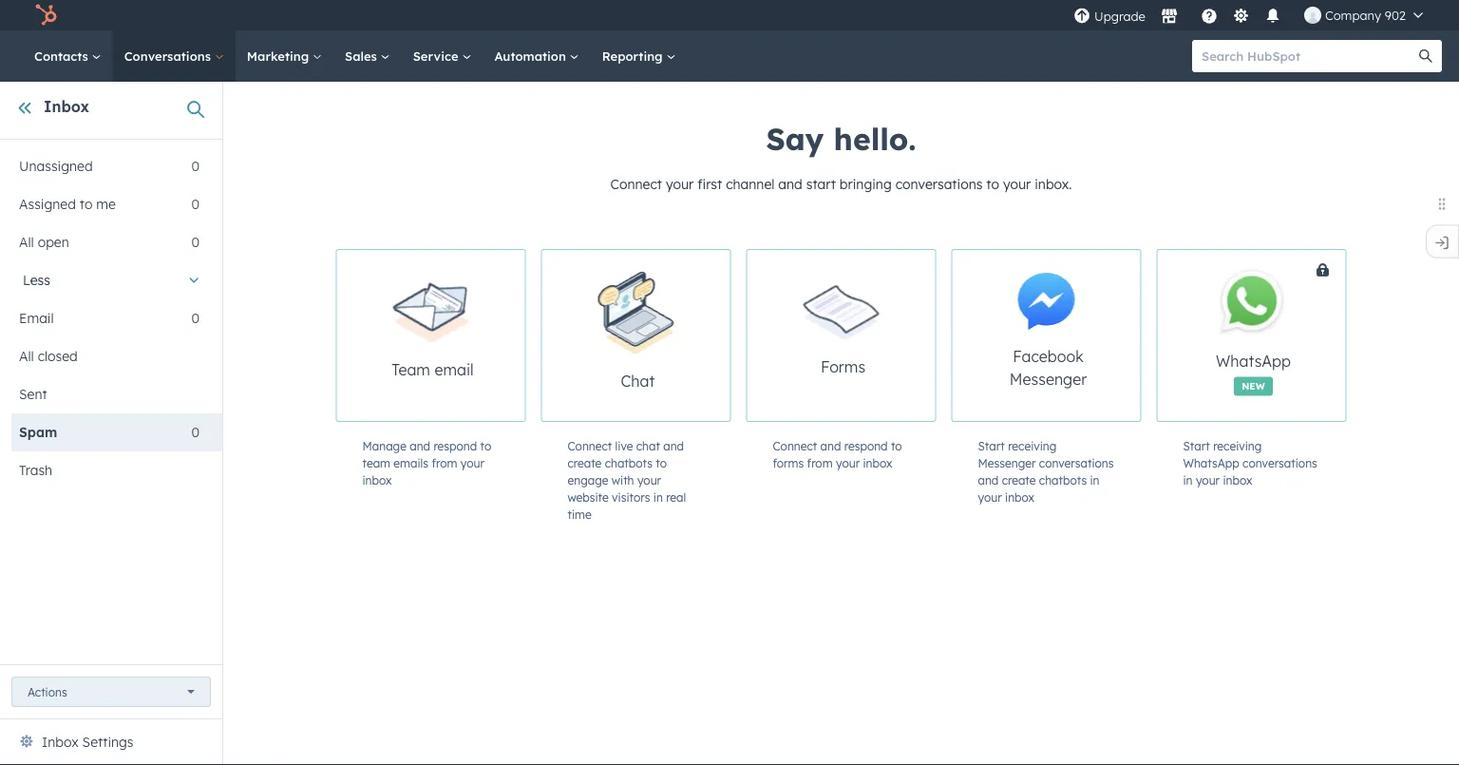 Task type: describe. For each thing, give the bounding box(es) containing it.
from inside manage and respond to team emails from your inbox
[[432, 456, 457, 470]]

0 vertical spatial whatsapp
[[1217, 351, 1292, 370]]

upgrade image
[[1074, 8, 1091, 25]]

settings
[[82, 734, 133, 750]]

your inside start receiving whatsapp conversations in your inbox
[[1196, 473, 1220, 487]]

0 for assigned to me
[[191, 196, 200, 212]]

Chat checkbox
[[541, 249, 731, 422]]

chat
[[621, 371, 655, 390]]

inbox inside start receiving whatsapp conversations in your inbox
[[1224, 473, 1253, 487]]

your inside start receiving messenger conversations and create chatbots in your inbox
[[978, 490, 1002, 504]]

marketplaces button
[[1150, 0, 1190, 30]]

say hello.
[[766, 120, 917, 158]]

real
[[666, 490, 686, 504]]

your inside the connect and respond to forms from your inbox
[[836, 456, 860, 470]]

unassigned
[[19, 158, 93, 174]]

hubspot link
[[23, 4, 71, 27]]

chatbots inside start receiving messenger conversations and create chatbots in your inbox
[[1040, 473, 1087, 487]]

search image
[[1420, 49, 1433, 63]]

conversations for start receiving whatsapp conversations in your inbox
[[1243, 456, 1318, 470]]

inbox inside the connect and respond to forms from your inbox
[[863, 456, 893, 470]]

manage and respond to team emails from your inbox
[[363, 439, 492, 487]]

start
[[807, 176, 836, 192]]

mateo roberts image
[[1305, 7, 1322, 24]]

upgrade
[[1095, 9, 1146, 24]]

trash button
[[11, 451, 200, 489]]

and inside the connect and respond to forms from your inbox
[[821, 439, 841, 453]]

chatbots inside connect live chat and create chatbots to engage with your website visitors in real time
[[605, 456, 653, 470]]

all for all open
[[19, 234, 34, 250]]

inbox inside start receiving messenger conversations and create chatbots in your inbox
[[1006, 490, 1035, 504]]

and inside start receiving messenger conversations and create chatbots in your inbox
[[978, 473, 999, 487]]

facebook messenger
[[1010, 347, 1087, 389]]

assigned to me
[[19, 196, 116, 212]]

respond for team email
[[434, 439, 477, 453]]

marketplaces image
[[1161, 9, 1178, 26]]

sent button
[[11, 375, 200, 413]]

0 for all open
[[191, 234, 200, 250]]

help button
[[1194, 0, 1226, 30]]

Facebook Messenger checkbox
[[952, 249, 1142, 422]]

whatsapp new
[[1217, 351, 1292, 392]]

inbox settings
[[42, 734, 133, 750]]

website
[[568, 490, 609, 504]]

all closed button
[[11, 337, 200, 375]]

in inside connect live chat and create chatbots to engage with your website visitors in real time
[[654, 490, 663, 504]]

bringing
[[840, 176, 892, 192]]

your inside manage and respond to team emails from your inbox
[[461, 456, 485, 470]]

me
[[96, 196, 116, 212]]

with
[[612, 473, 634, 487]]

connect for forms
[[773, 439, 818, 453]]

company 902
[[1326, 7, 1407, 23]]

forms
[[821, 358, 866, 377]]

connect left first
[[611, 176, 662, 192]]

contacts
[[34, 48, 92, 64]]

assigned
[[19, 196, 76, 212]]

notifications image
[[1265, 9, 1282, 26]]

messenger inside facebook messenger option
[[1010, 370, 1087, 389]]

automation link
[[483, 30, 591, 82]]

and inside manage and respond to team emails from your inbox
[[410, 439, 431, 453]]

company 902 button
[[1293, 0, 1435, 30]]

reporting
[[602, 48, 667, 64]]

help image
[[1201, 9, 1218, 26]]

receiving for messenger
[[1009, 439, 1057, 453]]

your inside connect live chat and create chatbots to engage with your website visitors in real time
[[638, 473, 662, 487]]

settings image
[[1233, 8, 1250, 25]]

forms
[[773, 456, 804, 470]]

live
[[615, 439, 633, 453]]

automation
[[495, 48, 570, 64]]

start receiving messenger conversations and create chatbots in your inbox
[[978, 439, 1114, 504]]

conversations link
[[113, 30, 236, 82]]

connect live chat and create chatbots to engage with your website visitors in real time
[[568, 439, 686, 521]]



Task type: vqa. For each thing, say whether or not it's contained in the screenshot.
Code
no



Task type: locate. For each thing, give the bounding box(es) containing it.
closed
[[38, 348, 78, 364]]

inbox for inbox
[[44, 97, 89, 116]]

0 horizontal spatial start
[[978, 439, 1005, 453]]

start for start receiving messenger conversations and create chatbots in your inbox
[[978, 439, 1005, 453]]

1 horizontal spatial receiving
[[1214, 439, 1262, 453]]

actions button
[[11, 677, 211, 707]]

from right forms
[[807, 456, 833, 470]]

2 horizontal spatial conversations
[[1243, 456, 1318, 470]]

0 horizontal spatial chatbots
[[605, 456, 653, 470]]

1 horizontal spatial conversations
[[1040, 456, 1114, 470]]

whatsapp inside start receiving whatsapp conversations in your inbox
[[1184, 456, 1240, 470]]

1 start from the left
[[978, 439, 1005, 453]]

start receiving whatsapp conversations in your inbox
[[1184, 439, 1318, 487]]

menu
[[1072, 0, 1437, 30]]

receiving
[[1009, 439, 1057, 453], [1214, 439, 1262, 453]]

team
[[392, 360, 430, 379]]

create inside start receiving messenger conversations and create chatbots in your inbox
[[1002, 473, 1036, 487]]

5 0 from the top
[[191, 424, 200, 441]]

1 vertical spatial whatsapp
[[1184, 456, 1240, 470]]

4 0 from the top
[[191, 310, 200, 326]]

respond for forms
[[845, 439, 888, 453]]

contacts link
[[23, 30, 113, 82]]

search button
[[1410, 40, 1443, 72]]

messenger
[[1010, 370, 1087, 389], [978, 456, 1036, 470]]

sales link
[[334, 30, 402, 82]]

say
[[766, 120, 824, 158]]

actions
[[28, 685, 67, 699]]

open
[[38, 234, 69, 250]]

menu containing company 902
[[1072, 0, 1437, 30]]

0 for spam
[[191, 424, 200, 441]]

0 vertical spatial messenger
[[1010, 370, 1087, 389]]

emails
[[394, 456, 429, 470]]

Search HubSpot search field
[[1193, 40, 1426, 72]]

2 start from the left
[[1184, 439, 1211, 453]]

start inside start receiving messenger conversations and create chatbots in your inbox
[[978, 439, 1005, 453]]

to inside connect live chat and create chatbots to engage with your website visitors in real time
[[656, 456, 667, 470]]

inbox
[[44, 97, 89, 116], [42, 734, 79, 750]]

1 respond from the left
[[434, 439, 477, 453]]

team email
[[392, 360, 474, 379]]

create inside connect live chat and create chatbots to engage with your website visitors in real time
[[568, 456, 602, 470]]

receiving inside start receiving messenger conversations and create chatbots in your inbox
[[1009, 439, 1057, 453]]

inbox down the contacts link
[[44, 97, 89, 116]]

notifications button
[[1257, 0, 1290, 30]]

1 0 from the top
[[191, 158, 200, 174]]

spam
[[19, 424, 57, 441]]

2 horizontal spatial in
[[1184, 473, 1193, 487]]

1 from from the left
[[432, 456, 457, 470]]

to inside manage and respond to team emails from your inbox
[[481, 439, 492, 453]]

marketing link
[[236, 30, 334, 82]]

2 receiving from the left
[[1214, 439, 1262, 453]]

trash
[[19, 462, 52, 479]]

all left closed
[[19, 348, 34, 364]]

marketing
[[247, 48, 313, 64]]

chat
[[637, 439, 660, 453]]

0 vertical spatial inbox
[[44, 97, 89, 116]]

email
[[435, 360, 474, 379]]

1 all from the top
[[19, 234, 34, 250]]

0 horizontal spatial receiving
[[1009, 439, 1057, 453]]

start inside start receiving whatsapp conversations in your inbox
[[1184, 439, 1211, 453]]

inbox inside manage and respond to team emails from your inbox
[[363, 473, 392, 487]]

1 horizontal spatial in
[[1091, 473, 1100, 487]]

conversations inside start receiving whatsapp conversations in your inbox
[[1243, 456, 1318, 470]]

1 horizontal spatial create
[[1002, 473, 1036, 487]]

time
[[568, 507, 592, 521]]

1 vertical spatial messenger
[[978, 456, 1036, 470]]

company
[[1326, 7, 1382, 23]]

start for start receiving whatsapp conversations in your inbox
[[1184, 439, 1211, 453]]

in inside start receiving whatsapp conversations in your inbox
[[1184, 473, 1193, 487]]

1 horizontal spatial start
[[1184, 439, 1211, 453]]

0 horizontal spatial in
[[654, 490, 663, 504]]

receiving down new
[[1214, 439, 1262, 453]]

from right emails
[[432, 456, 457, 470]]

0
[[191, 158, 200, 174], [191, 196, 200, 212], [191, 234, 200, 250], [191, 310, 200, 326], [191, 424, 200, 441]]

receiving for whatsapp
[[1214, 439, 1262, 453]]

receiving down "facebook messenger"
[[1009, 439, 1057, 453]]

hubspot image
[[34, 4, 57, 27]]

less
[[23, 272, 50, 288]]

1 horizontal spatial respond
[[845, 439, 888, 453]]

email
[[19, 310, 54, 326]]

1 vertical spatial chatbots
[[1040, 473, 1087, 487]]

sent
[[19, 386, 47, 402]]

new
[[1242, 380, 1266, 392]]

1 horizontal spatial chatbots
[[1040, 473, 1087, 487]]

1 vertical spatial inbox
[[42, 734, 79, 750]]

respond inside the connect and respond to forms from your inbox
[[845, 439, 888, 453]]

whatsapp
[[1217, 351, 1292, 370], [1184, 456, 1240, 470]]

messenger inside start receiving messenger conversations and create chatbots in your inbox
[[978, 456, 1036, 470]]

all for all closed
[[19, 348, 34, 364]]

connect
[[611, 176, 662, 192], [568, 439, 612, 453], [773, 439, 818, 453]]

connect inside connect live chat and create chatbots to engage with your website visitors in real time
[[568, 439, 612, 453]]

respond down forms
[[845, 439, 888, 453]]

to inside the connect and respond to forms from your inbox
[[891, 439, 903, 453]]

0 vertical spatial chatbots
[[605, 456, 653, 470]]

in inside start receiving messenger conversations and create chatbots in your inbox
[[1091, 473, 1100, 487]]

engage
[[568, 473, 609, 487]]

0 horizontal spatial from
[[432, 456, 457, 470]]

service link
[[402, 30, 483, 82]]

0 for email
[[191, 310, 200, 326]]

respond right manage
[[434, 439, 477, 453]]

Team email checkbox
[[336, 249, 526, 422]]

None checkbox
[[1157, 249, 1418, 422]]

respond
[[434, 439, 477, 453], [845, 439, 888, 453]]

connect inside the connect and respond to forms from your inbox
[[773, 439, 818, 453]]

first
[[698, 176, 723, 192]]

hello.
[[834, 120, 917, 158]]

your
[[666, 176, 694, 192], [1004, 176, 1032, 192], [461, 456, 485, 470], [836, 456, 860, 470], [638, 473, 662, 487], [1196, 473, 1220, 487], [978, 490, 1002, 504]]

0 horizontal spatial conversations
[[896, 176, 983, 192]]

connect for chat
[[568, 439, 612, 453]]

respond inside manage and respond to team emails from your inbox
[[434, 439, 477, 453]]

inbox
[[863, 456, 893, 470], [363, 473, 392, 487], [1224, 473, 1253, 487], [1006, 490, 1035, 504]]

all left the open at the top
[[19, 234, 34, 250]]

manage
[[363, 439, 407, 453]]

chatbots
[[605, 456, 653, 470], [1040, 473, 1087, 487]]

inbox.
[[1035, 176, 1073, 192]]

conversations
[[124, 48, 215, 64]]

start
[[978, 439, 1005, 453], [1184, 439, 1211, 453]]

reporting link
[[591, 30, 688, 82]]

1 horizontal spatial from
[[807, 456, 833, 470]]

2 all from the top
[[19, 348, 34, 364]]

none checkbox containing whatsapp
[[1157, 249, 1418, 422]]

to
[[987, 176, 1000, 192], [80, 196, 93, 212], [481, 439, 492, 453], [891, 439, 903, 453], [656, 456, 667, 470]]

conversations inside start receiving messenger conversations and create chatbots in your inbox
[[1040, 456, 1114, 470]]

connect up forms
[[773, 439, 818, 453]]

inbox left 'settings'
[[42, 734, 79, 750]]

2 from from the left
[[807, 456, 833, 470]]

channel
[[726, 176, 775, 192]]

team
[[363, 456, 391, 470]]

receiving inside start receiving whatsapp conversations in your inbox
[[1214, 439, 1262, 453]]

inbox settings link
[[42, 731, 133, 754]]

sales
[[345, 48, 381, 64]]

all
[[19, 234, 34, 250], [19, 348, 34, 364]]

0 for unassigned
[[191, 158, 200, 174]]

0 vertical spatial all
[[19, 234, 34, 250]]

connect up engage
[[568, 439, 612, 453]]

Forms checkbox
[[747, 249, 937, 422]]

3 0 from the top
[[191, 234, 200, 250]]

service
[[413, 48, 462, 64]]

0 vertical spatial create
[[568, 456, 602, 470]]

1 receiving from the left
[[1009, 439, 1057, 453]]

conversations
[[896, 176, 983, 192], [1040, 456, 1114, 470], [1243, 456, 1318, 470]]

in
[[1091, 473, 1100, 487], [1184, 473, 1193, 487], [654, 490, 663, 504]]

0 horizontal spatial create
[[568, 456, 602, 470]]

2 0 from the top
[[191, 196, 200, 212]]

inbox for inbox settings
[[42, 734, 79, 750]]

settings link
[[1230, 5, 1253, 25]]

902
[[1385, 7, 1407, 23]]

and
[[779, 176, 803, 192], [410, 439, 431, 453], [664, 439, 684, 453], [821, 439, 841, 453], [978, 473, 999, 487]]

from inside the connect and respond to forms from your inbox
[[807, 456, 833, 470]]

2 respond from the left
[[845, 439, 888, 453]]

visitors
[[612, 490, 650, 504]]

facebook
[[1013, 347, 1084, 366]]

and inside connect live chat and create chatbots to engage with your website visitors in real time
[[664, 439, 684, 453]]

create
[[568, 456, 602, 470], [1002, 473, 1036, 487]]

from
[[432, 456, 457, 470], [807, 456, 833, 470]]

all inside button
[[19, 348, 34, 364]]

1 vertical spatial create
[[1002, 473, 1036, 487]]

1 vertical spatial all
[[19, 348, 34, 364]]

connect and respond to forms from your inbox
[[773, 439, 903, 470]]

all closed
[[19, 348, 78, 364]]

conversations for start receiving messenger conversations and create chatbots in your inbox
[[1040, 456, 1114, 470]]

connect your first channel and start bringing conversations to your inbox.
[[611, 176, 1073, 192]]

all open
[[19, 234, 69, 250]]

0 horizontal spatial respond
[[434, 439, 477, 453]]



